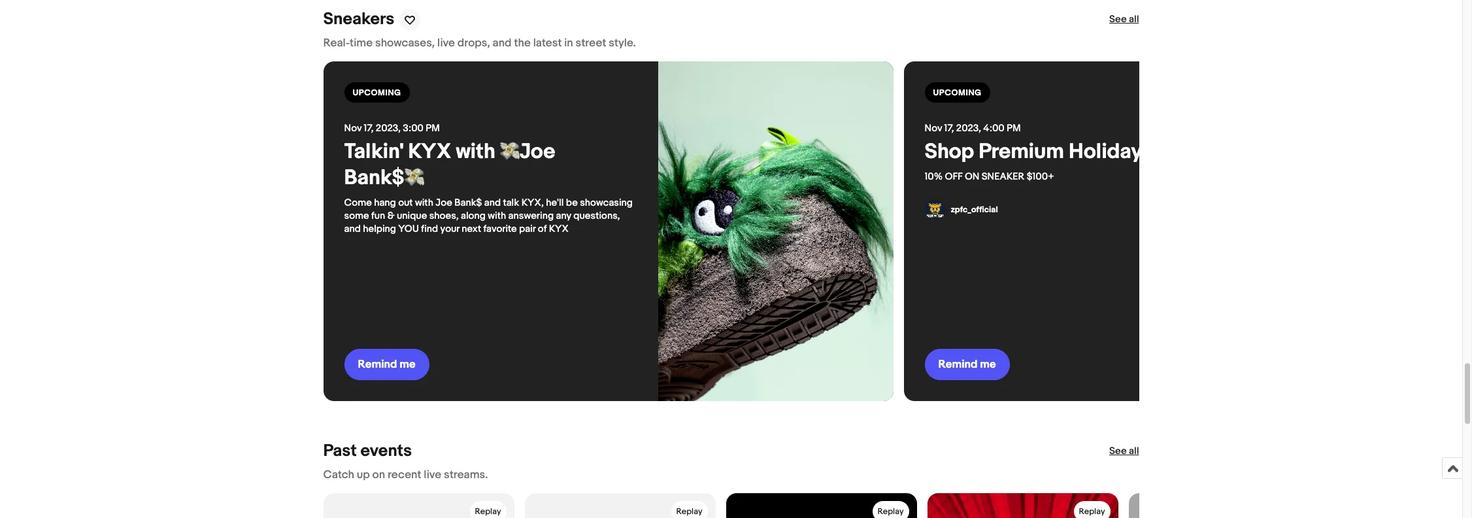 Task type: locate. For each thing, give the bounding box(es) containing it.
17, up shop
[[945, 123, 954, 135]]

1 see from the top
[[1110, 13, 1127, 26]]

1 upcoming from the left
[[353, 88, 401, 98]]

be
[[566, 197, 578, 210]]

4 replay from the left
[[1079, 507, 1106, 518]]

and left talk
[[484, 197, 501, 210]]

pm inside nov 17, 2023, 4:00 pm shop premium holiday deals 10% off on sneaker $100+
[[1007, 123, 1021, 135]]

kyx down "any"
[[549, 223, 569, 236]]

0 horizontal spatial 17,
[[364, 123, 374, 135]]

1 17, from the left
[[364, 123, 374, 135]]

2 all from the top
[[1129, 446, 1140, 458]]

2023, for talkin'
[[376, 123, 401, 135]]

1 horizontal spatial upcoming
[[934, 88, 982, 98]]

1 horizontal spatial pm
[[1007, 123, 1021, 135]]

2023, left 4:00
[[957, 123, 982, 135]]

0 horizontal spatial kyx
[[408, 140, 451, 165]]

past
[[323, 442, 357, 462]]

pm right 3:00
[[426, 123, 440, 135]]

nov for shop
[[925, 123, 942, 135]]

remind
[[358, 359, 397, 372], [939, 359, 978, 372]]

1 all from the top
[[1129, 13, 1140, 26]]

1 me from the left
[[400, 359, 416, 372]]

past events
[[323, 442, 412, 462]]

1 horizontal spatial me
[[981, 359, 996, 372]]

upcoming
[[353, 88, 401, 98], [934, 88, 982, 98]]

2023, inside nov 17, 2023, 4:00 pm shop premium holiday deals 10% off on sneaker $100+
[[957, 123, 982, 135]]

me for bank$💸
[[400, 359, 416, 372]]

1 vertical spatial see all link
[[1110, 446, 1140, 459]]

0 horizontal spatial remind me button
[[344, 350, 429, 381]]

2 2023, from the left
[[957, 123, 982, 135]]

2 nov from the left
[[925, 123, 942, 135]]

see all link for catch up on recent live streams.
[[1110, 446, 1140, 459]]

all
[[1129, 13, 1140, 26], [1129, 446, 1140, 458]]

2 see from the top
[[1110, 446, 1127, 458]]

1 see all link from the top
[[1110, 13, 1140, 26]]

pair
[[519, 223, 536, 236]]

live left drops,
[[437, 37, 455, 50]]

2 17, from the left
[[945, 123, 954, 135]]

questions,
[[574, 210, 620, 223]]

remind me
[[358, 359, 416, 372], [939, 359, 996, 372]]

1 horizontal spatial kyx
[[549, 223, 569, 236]]

pm for premium
[[1007, 123, 1021, 135]]

shop
[[925, 140, 975, 165]]

0 horizontal spatial remind
[[358, 359, 397, 372]]

1 nov from the left
[[344, 123, 362, 135]]

remind me button
[[344, 350, 429, 381], [925, 350, 1010, 381]]

with
[[456, 140, 496, 165], [415, 197, 434, 210], [488, 210, 506, 223]]

1 horizontal spatial remind me
[[939, 359, 996, 372]]

with up favorite
[[488, 210, 506, 223]]

1 horizontal spatial 2023,
[[957, 123, 982, 135]]

real-time showcases, live drops, and the latest in street style.
[[323, 37, 636, 50]]

nov up shop
[[925, 123, 942, 135]]

zpfc_official link
[[925, 200, 998, 221]]

17,
[[364, 123, 374, 135], [945, 123, 954, 135]]

💸joe
[[500, 140, 556, 165]]

fun
[[371, 210, 385, 223]]

remind me for 10%
[[939, 359, 996, 372]]

upcoming for talkin'
[[353, 88, 401, 98]]

0 vertical spatial see all link
[[1110, 13, 1140, 26]]

2 pm from the left
[[1007, 123, 1021, 135]]

2 see all from the top
[[1110, 446, 1140, 458]]

pm inside nov 17, 2023, 3:00 pm talkin' kyx with 💸joe bank$💸 come hang out with joe bank$ and talk kyx, he'll be showcasing some fun & unique shoes, along with answering any questions, and helping you find your next favorite pair of kyx
[[426, 123, 440, 135]]

nov
[[344, 123, 362, 135], [925, 123, 942, 135]]

live
[[437, 37, 455, 50], [424, 469, 442, 482]]

0 horizontal spatial nov
[[344, 123, 362, 135]]

1 vertical spatial all
[[1129, 446, 1140, 458]]

1 horizontal spatial 17,
[[945, 123, 954, 135]]

next
[[462, 223, 481, 236]]

showcasing
[[580, 197, 633, 210]]

1 vertical spatial with
[[415, 197, 434, 210]]

1 vertical spatial see
[[1110, 446, 1127, 458]]

zpfc_official
[[951, 205, 998, 215]]

kyx
[[408, 140, 451, 165], [549, 223, 569, 236]]

he'll
[[546, 197, 564, 210]]

nov inside nov 17, 2023, 3:00 pm talkin' kyx with 💸joe bank$💸 come hang out with joe bank$ and talk kyx, he'll be showcasing some fun & unique shoes, along with answering any questions, and helping you find your next favorite pair of kyx
[[344, 123, 362, 135]]

latest
[[533, 37, 562, 50]]

remind me for bank$💸
[[358, 359, 416, 372]]

upcoming down "time"
[[353, 88, 401, 98]]

0 vertical spatial with
[[456, 140, 496, 165]]

see for catch up on recent live streams.
[[1110, 446, 1127, 458]]

2 vertical spatial and
[[344, 223, 361, 236]]

nov inside nov 17, 2023, 4:00 pm shop premium holiday deals 10% off on sneaker $100+
[[925, 123, 942, 135]]

1 remind from the left
[[358, 359, 397, 372]]

1 pm from the left
[[426, 123, 440, 135]]

and left 'the'
[[493, 37, 512, 50]]

1 remind me from the left
[[358, 359, 416, 372]]

and
[[493, 37, 512, 50], [484, 197, 501, 210], [344, 223, 361, 236]]

see all link
[[1110, 13, 1140, 26], [1110, 446, 1140, 459]]

2023,
[[376, 123, 401, 135], [957, 123, 982, 135]]

0 horizontal spatial pm
[[426, 123, 440, 135]]

with up bank$
[[456, 140, 496, 165]]

remind me button for bank$💸
[[344, 350, 429, 381]]

me
[[400, 359, 416, 372], [981, 359, 996, 372]]

1 vertical spatial kyx
[[549, 223, 569, 236]]

2 remind from the left
[[939, 359, 978, 372]]

2 remind me button from the left
[[925, 350, 1010, 381]]

0 horizontal spatial 2023,
[[376, 123, 401, 135]]

with up unique
[[415, 197, 434, 210]]

0 horizontal spatial remind me
[[358, 359, 416, 372]]

17, inside nov 17, 2023, 4:00 pm shop premium holiday deals 10% off on sneaker $100+
[[945, 123, 954, 135]]

2023, inside nov 17, 2023, 3:00 pm talkin' kyx with 💸joe bank$💸 come hang out with joe bank$ and talk kyx, he'll be showcasing some fun & unique shoes, along with answering any questions, and helping you find your next favorite pair of kyx
[[376, 123, 401, 135]]

and down some
[[344, 223, 361, 236]]

1 see all from the top
[[1110, 13, 1140, 26]]

nov up talkin'
[[344, 123, 362, 135]]

17, inside nov 17, 2023, 3:00 pm talkin' kyx with 💸joe bank$💸 come hang out with joe bank$ and talk kyx, he'll be showcasing some fun & unique shoes, along with answering any questions, and helping you find your next favorite pair of kyx
[[364, 123, 374, 135]]

nov for talkin'
[[344, 123, 362, 135]]

2 see all link from the top
[[1110, 446, 1140, 459]]

live right recent
[[424, 469, 442, 482]]

see all for catch up on recent live streams.
[[1110, 446, 1140, 458]]

of
[[538, 223, 547, 236]]

see
[[1110, 13, 1127, 26], [1110, 446, 1127, 458]]

see all link for real-time showcases, live drops, and the latest in street style.
[[1110, 13, 1140, 26]]

pm right 4:00
[[1007, 123, 1021, 135]]

17, for talkin' kyx with 💸joe bank$💸
[[364, 123, 374, 135]]

0 vertical spatial all
[[1129, 13, 1140, 26]]

replay
[[475, 507, 501, 518], [677, 507, 703, 518], [878, 507, 904, 518], [1079, 507, 1106, 518]]

catch up on recent live streams.
[[323, 469, 488, 482]]

17, for shop premium holiday deals
[[945, 123, 954, 135]]

1 vertical spatial see all
[[1110, 446, 1140, 458]]

1 horizontal spatial remind
[[939, 359, 978, 372]]

2 remind me from the left
[[939, 359, 996, 372]]

0 vertical spatial see
[[1110, 13, 1127, 26]]

1 remind me button from the left
[[344, 350, 429, 381]]

on
[[372, 469, 385, 482]]

0 horizontal spatial upcoming
[[353, 88, 401, 98]]

favorite
[[484, 223, 517, 236]]

zpfc_official image
[[925, 200, 946, 221]]

2023, left 3:00
[[376, 123, 401, 135]]

0 vertical spatial kyx
[[408, 140, 451, 165]]

upcoming for shop
[[934, 88, 982, 98]]

upcoming up shop
[[934, 88, 982, 98]]

2 me from the left
[[981, 359, 996, 372]]

see all
[[1110, 13, 1140, 26], [1110, 446, 1140, 458]]

2 upcoming from the left
[[934, 88, 982, 98]]

0 vertical spatial see all
[[1110, 13, 1140, 26]]

kyx down 3:00
[[408, 140, 451, 165]]

17, up talkin'
[[364, 123, 374, 135]]

0 horizontal spatial me
[[400, 359, 416, 372]]

pm
[[426, 123, 440, 135], [1007, 123, 1021, 135]]

street
[[576, 37, 606, 50]]

1 horizontal spatial remind me button
[[925, 350, 1010, 381]]

me for 10%
[[981, 359, 996, 372]]

premium
[[979, 140, 1065, 165]]

up
[[357, 469, 370, 482]]

4:00
[[984, 123, 1005, 135]]

all for catch up on recent live streams.
[[1129, 446, 1140, 458]]

recent
[[388, 469, 421, 482]]

1 horizontal spatial nov
[[925, 123, 942, 135]]

you
[[398, 223, 419, 236]]

1 2023, from the left
[[376, 123, 401, 135]]

streams.
[[444, 469, 488, 482]]



Task type: describe. For each thing, give the bounding box(es) containing it.
0 vertical spatial live
[[437, 37, 455, 50]]

2023, for shop
[[957, 123, 982, 135]]

remind for bank$💸
[[358, 359, 397, 372]]

talkin'
[[344, 140, 404, 165]]

real-
[[323, 37, 350, 50]]

hang
[[374, 197, 396, 210]]

in
[[565, 37, 573, 50]]

off
[[945, 171, 963, 183]]

on
[[965, 171, 980, 183]]

3 replay from the left
[[878, 507, 904, 518]]

all for real-time showcases, live drops, and the latest in street style.
[[1129, 13, 1140, 26]]

time
[[350, 37, 373, 50]]

10%
[[925, 171, 943, 183]]

remind me button for 10%
[[925, 350, 1010, 381]]

pm for kyx
[[426, 123, 440, 135]]

remind for 10%
[[939, 359, 978, 372]]

talkin' kyx with 💸joe bank$💸 image
[[658, 62, 894, 402]]

1 replay from the left
[[475, 507, 501, 518]]

deals
[[1147, 140, 1201, 165]]

catch
[[323, 469, 354, 482]]

events
[[361, 442, 412, 462]]

come
[[344, 197, 372, 210]]

find
[[421, 223, 438, 236]]

the
[[514, 37, 531, 50]]

3:00
[[403, 123, 424, 135]]

see for real-time showcases, live drops, and the latest in street style.
[[1110, 13, 1127, 26]]

talk
[[503, 197, 519, 210]]

joe
[[436, 197, 452, 210]]

unique
[[397, 210, 427, 223]]

nov 17, 2023, 3:00 pm talkin' kyx with 💸joe bank$💸 come hang out with joe bank$ and talk kyx, he'll be showcasing some fun & unique shoes, along with answering any questions, and helping you find your next favorite pair of kyx
[[344, 123, 635, 236]]

1 vertical spatial and
[[484, 197, 501, 210]]

2 replay from the left
[[677, 507, 703, 518]]

holiday
[[1069, 140, 1142, 165]]

1 vertical spatial live
[[424, 469, 442, 482]]

kyx,
[[522, 197, 544, 210]]

any
[[556, 210, 571, 223]]

2 vertical spatial with
[[488, 210, 506, 223]]

showcases,
[[375, 37, 435, 50]]

some
[[344, 210, 369, 223]]

bank$
[[455, 197, 482, 210]]

nov 17, 2023, 4:00 pm shop premium holiday deals 10% off on sneaker $100+
[[925, 123, 1201, 183]]

shoes,
[[429, 210, 459, 223]]

answering
[[509, 210, 554, 223]]

&
[[388, 210, 395, 223]]

helping
[[363, 223, 396, 236]]

$100+
[[1027, 171, 1055, 183]]

bank$💸
[[344, 166, 424, 191]]

style.
[[609, 37, 636, 50]]

your
[[440, 223, 460, 236]]

0 vertical spatial and
[[493, 37, 512, 50]]

sneakers
[[323, 9, 395, 30]]

along
[[461, 210, 486, 223]]

drops,
[[458, 37, 490, 50]]

sneaker
[[982, 171, 1025, 183]]

out
[[398, 197, 413, 210]]

see all for real-time showcases, live drops, and the latest in street style.
[[1110, 13, 1140, 26]]



Task type: vqa. For each thing, say whether or not it's contained in the screenshot.
you, in the . To see other options for managing which users can and can't buy from you, go to our
no



